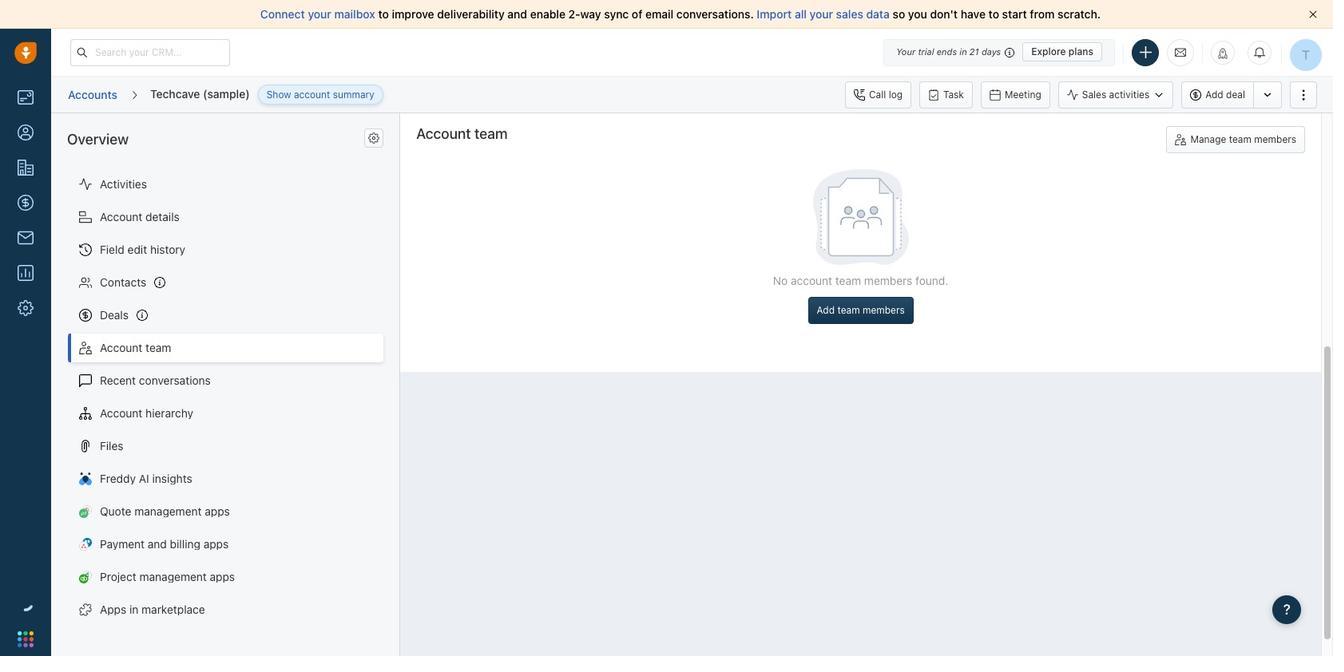 Task type: vqa. For each thing, say whether or not it's contained in the screenshot.
Up
no



Task type: describe. For each thing, give the bounding box(es) containing it.
conversations.
[[677, 7, 754, 21]]

1 vertical spatial members
[[864, 274, 913, 288]]

field edit history
[[100, 243, 185, 256]]

(sample)
[[203, 87, 250, 101]]

all
[[795, 7, 807, 21]]

payment
[[100, 538, 145, 551]]

members for manage team members
[[1255, 134, 1297, 146]]

1 vertical spatial in
[[129, 603, 139, 617]]

2 your from the left
[[810, 7, 833, 21]]

marketplace
[[142, 603, 205, 617]]

you
[[908, 7, 927, 21]]

team inside button
[[838, 305, 860, 317]]

21
[[970, 46, 979, 57]]

no
[[773, 274, 788, 288]]

account details
[[100, 210, 180, 224]]

email image
[[1175, 45, 1186, 59]]

freshworks switcher image
[[18, 632, 34, 648]]

explore plans
[[1032, 46, 1094, 58]]

add for add team members
[[817, 305, 835, 317]]

management for project
[[139, 570, 207, 584]]

1 to from the left
[[378, 7, 389, 21]]

quote management apps
[[100, 505, 230, 518]]

add for add deal
[[1206, 89, 1224, 101]]

account down activities
[[100, 210, 142, 224]]

sales
[[1082, 89, 1107, 101]]

sales
[[836, 7, 864, 21]]

import all your sales data link
[[757, 7, 893, 21]]

activities
[[1109, 89, 1150, 101]]

log
[[889, 88, 903, 100]]

apps for project management apps
[[210, 570, 235, 584]]

connect your mailbox to improve deliverability and enable 2-way sync of email conversations. import all your sales data so you don't have to start from scratch.
[[260, 7, 1101, 21]]

payment and billing apps
[[100, 538, 229, 551]]

field
[[100, 243, 125, 256]]

2-
[[569, 7, 580, 21]]

start
[[1002, 7, 1027, 21]]

show account summary
[[267, 89, 374, 101]]

way
[[580, 7, 601, 21]]

of
[[632, 7, 643, 21]]

add deal
[[1206, 89, 1246, 101]]

add team members
[[817, 305, 905, 317]]

have
[[961, 7, 986, 21]]

techcave (sample)
[[150, 87, 250, 101]]

call log button
[[845, 81, 912, 108]]

explore plans link
[[1023, 42, 1103, 62]]

overview
[[67, 131, 129, 148]]

add team members button
[[808, 298, 914, 325]]

project management apps
[[100, 570, 235, 584]]

account down the recent at left
[[100, 407, 142, 420]]

deals
[[100, 308, 129, 322]]

apps in marketplace
[[100, 603, 205, 617]]

2 to from the left
[[989, 7, 1000, 21]]

mng settings image
[[369, 133, 380, 144]]

data
[[866, 7, 890, 21]]

your
[[897, 46, 916, 57]]

days
[[982, 46, 1001, 57]]

accounts
[[68, 88, 117, 101]]

sync
[[604, 7, 629, 21]]

recent conversations
[[100, 374, 211, 387]]

scratch.
[[1058, 7, 1101, 21]]

contacts
[[100, 276, 146, 289]]

sales activities
[[1082, 89, 1150, 101]]

apps
[[100, 603, 126, 617]]

apps for quote management apps
[[205, 505, 230, 518]]

activities
[[100, 177, 147, 191]]

task button
[[920, 81, 973, 108]]

techcave
[[150, 87, 200, 101]]

edit
[[128, 243, 147, 256]]

files
[[100, 439, 124, 453]]

0 horizontal spatial account team
[[100, 341, 171, 355]]



Task type: locate. For each thing, give the bounding box(es) containing it.
team inside button
[[1229, 134, 1252, 146]]

recent
[[100, 374, 136, 387]]

0 horizontal spatial to
[[378, 7, 389, 21]]

1 horizontal spatial your
[[810, 7, 833, 21]]

add
[[1206, 89, 1224, 101], [817, 305, 835, 317]]

enable
[[530, 7, 566, 21]]

improve
[[392, 7, 434, 21]]

1 vertical spatial account team
[[100, 341, 171, 355]]

apps up "payment and billing apps"
[[205, 505, 230, 518]]

call log
[[869, 88, 903, 100]]

details
[[145, 210, 180, 224]]

explore
[[1032, 46, 1066, 58]]

conversations
[[139, 374, 211, 387]]

members up add team members
[[864, 274, 913, 288]]

0 horizontal spatial and
[[148, 538, 167, 551]]

billing
[[170, 538, 200, 551]]

0 horizontal spatial account
[[294, 89, 330, 101]]

0 vertical spatial account
[[294, 89, 330, 101]]

call
[[869, 88, 886, 100]]

members down no account team members found.
[[863, 305, 905, 317]]

in
[[960, 46, 967, 57], [129, 603, 139, 617]]

and left billing
[[148, 538, 167, 551]]

show
[[267, 89, 291, 101]]

0 horizontal spatial add
[[817, 305, 835, 317]]

don't
[[930, 7, 958, 21]]

0 vertical spatial add
[[1206, 89, 1224, 101]]

add inside add team members button
[[817, 305, 835, 317]]

so
[[893, 7, 905, 21]]

add deal button
[[1182, 81, 1254, 108]]

history
[[150, 243, 185, 256]]

account right no on the right of the page
[[791, 274, 833, 288]]

trial
[[918, 46, 934, 57]]

1 your from the left
[[308, 7, 331, 21]]

in right apps
[[129, 603, 139, 617]]

found.
[[916, 274, 949, 288]]

plans
[[1069, 46, 1094, 58]]

account up the recent at left
[[100, 341, 142, 355]]

your left mailbox
[[308, 7, 331, 21]]

hierarchy
[[145, 407, 193, 420]]

members inside button
[[1255, 134, 1297, 146]]

no account team members found.
[[773, 274, 949, 288]]

0 vertical spatial account team
[[416, 126, 508, 143]]

2 vertical spatial apps
[[210, 570, 235, 584]]

0 horizontal spatial in
[[129, 603, 139, 617]]

import
[[757, 7, 792, 21]]

management for quote
[[134, 505, 202, 518]]

in left 21
[[960, 46, 967, 57]]

to left start
[[989, 7, 1000, 21]]

account right mng settings image
[[416, 126, 471, 143]]

members inside button
[[863, 305, 905, 317]]

your trial ends in 21 days
[[897, 46, 1001, 57]]

account right the show on the top of the page
[[294, 89, 330, 101]]

from
[[1030, 7, 1055, 21]]

manage
[[1191, 134, 1227, 146]]

freddy
[[100, 472, 136, 486]]

0 vertical spatial management
[[134, 505, 202, 518]]

1 horizontal spatial to
[[989, 7, 1000, 21]]

email
[[646, 7, 674, 21]]

1 horizontal spatial account
[[791, 274, 833, 288]]

summary
[[333, 89, 374, 101]]

add left deal
[[1206, 89, 1224, 101]]

1 vertical spatial add
[[817, 305, 835, 317]]

manage team members button
[[1167, 127, 1306, 154]]

and left enable
[[508, 7, 527, 21]]

meeting
[[1005, 88, 1042, 100]]

1 vertical spatial management
[[139, 570, 207, 584]]

0 vertical spatial members
[[1255, 134, 1297, 146]]

account
[[294, 89, 330, 101], [791, 274, 833, 288]]

meeting button
[[981, 81, 1050, 108]]

1 horizontal spatial and
[[508, 7, 527, 21]]

sales activities button
[[1058, 81, 1182, 108], [1058, 81, 1174, 108]]

1 horizontal spatial add
[[1206, 89, 1224, 101]]

members right manage
[[1255, 134, 1297, 146]]

ai
[[139, 472, 149, 486]]

deal
[[1227, 89, 1246, 101]]

management up "payment and billing apps"
[[134, 505, 202, 518]]

1 horizontal spatial in
[[960, 46, 967, 57]]

1 vertical spatial account
[[791, 274, 833, 288]]

accounts link
[[67, 82, 118, 107]]

and
[[508, 7, 527, 21], [148, 538, 167, 551]]

insights
[[152, 472, 192, 486]]

add down no account team members found.
[[817, 305, 835, 317]]

1 vertical spatial and
[[148, 538, 167, 551]]

Search your CRM... text field
[[70, 39, 230, 66]]

members for add team members
[[863, 305, 905, 317]]

apps down "payment and billing apps"
[[210, 570, 235, 584]]

management up marketplace
[[139, 570, 207, 584]]

apps
[[205, 505, 230, 518], [203, 538, 229, 551], [210, 570, 235, 584]]

0 horizontal spatial your
[[308, 7, 331, 21]]

account for show
[[294, 89, 330, 101]]

apps right billing
[[203, 538, 229, 551]]

2 vertical spatial members
[[863, 305, 905, 317]]

project
[[100, 570, 136, 584]]

connect
[[260, 7, 305, 21]]

your
[[308, 7, 331, 21], [810, 7, 833, 21]]

0 vertical spatial and
[[508, 7, 527, 21]]

your right all
[[810, 7, 833, 21]]

account for no
[[791, 274, 833, 288]]

freddy ai insights
[[100, 472, 192, 486]]

0 vertical spatial in
[[960, 46, 967, 57]]

team
[[475, 126, 508, 143], [1229, 134, 1252, 146], [836, 274, 861, 288], [838, 305, 860, 317], [145, 341, 171, 355]]

account
[[416, 126, 471, 143], [100, 210, 142, 224], [100, 341, 142, 355], [100, 407, 142, 420]]

manage team members
[[1191, 134, 1297, 146]]

to
[[378, 7, 389, 21], [989, 7, 1000, 21]]

deliverability
[[437, 7, 505, 21]]

close image
[[1310, 10, 1317, 18]]

add inside add deal 'button'
[[1206, 89, 1224, 101]]

account hierarchy
[[100, 407, 193, 420]]

management
[[134, 505, 202, 518], [139, 570, 207, 584]]

1 vertical spatial apps
[[203, 538, 229, 551]]

to right mailbox
[[378, 7, 389, 21]]

ends
[[937, 46, 957, 57]]

connect your mailbox link
[[260, 7, 378, 21]]

mailbox
[[334, 7, 375, 21]]

quote
[[100, 505, 131, 518]]

task
[[944, 88, 964, 100]]

account team
[[416, 126, 508, 143], [100, 341, 171, 355]]

members
[[1255, 134, 1297, 146], [864, 274, 913, 288], [863, 305, 905, 317]]

1 horizontal spatial account team
[[416, 126, 508, 143]]

0 vertical spatial apps
[[205, 505, 230, 518]]



